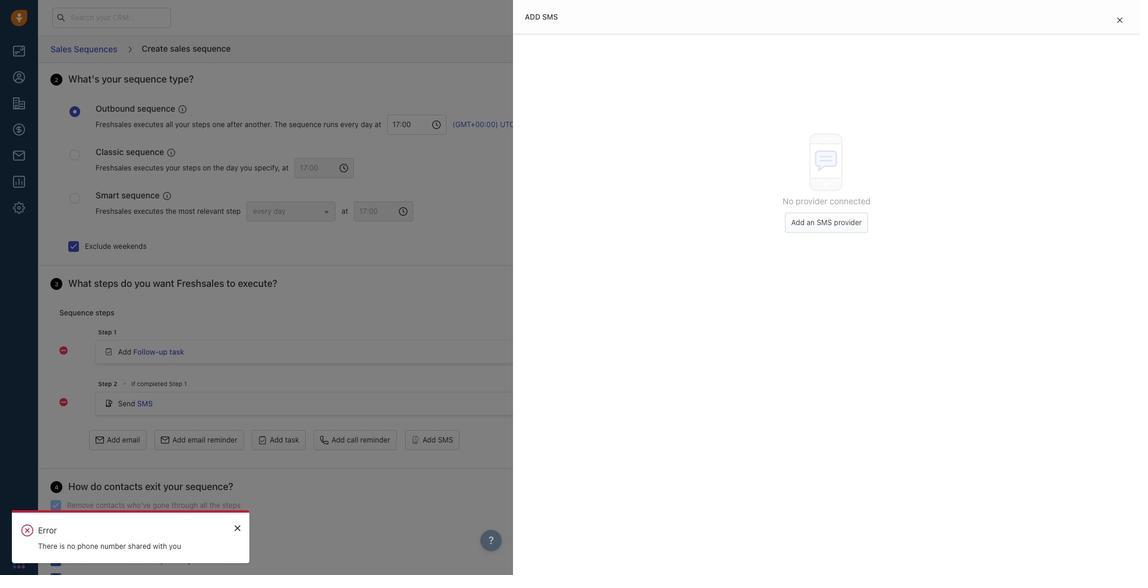 Task type: describe. For each thing, give the bounding box(es) containing it.
freshsales right the "want"
[[177, 278, 224, 289]]

the
[[274, 120, 287, 129]]

is
[[59, 542, 65, 551]]

3
[[55, 280, 59, 287]]

sms link
[[137, 399, 153, 408]]

execute?
[[238, 278, 277, 289]]

1 horizontal spatial to
[[227, 278, 236, 289]]

add an sms provider
[[792, 218, 862, 227]]

add email
[[107, 435, 140, 444]]

no
[[783, 196, 794, 206]]

you for day
[[240, 163, 252, 172]]

classic sequence
[[96, 147, 164, 157]]

0 vertical spatial every
[[340, 120, 359, 129]]

step for step 1
[[98, 328, 112, 335]]

0 horizontal spatial at
[[282, 163, 289, 172]]

every day
[[253, 206, 286, 215]]

sequence up outbound sequence
[[124, 74, 167, 84]]

your down <span class=" ">sales reps can use this for traditional drip campaigns e.g. reengaging with cold prospects</span> image
[[175, 120, 190, 129]]

how
[[68, 481, 88, 492]]

after
[[227, 120, 243, 129]]

0 horizontal spatial do
[[90, 481, 102, 492]]

contacts for don't
[[97, 538, 126, 547]]

remove for remove contacts who've gone through all the steps
[[67, 501, 94, 510]]

outbound
[[96, 103, 135, 113]]

freshsales for outbound
[[96, 120, 132, 129]]

sales sequences link
[[50, 40, 118, 58]]

(gmt+00:00)
[[453, 120, 498, 129]]

add sms button
[[405, 430, 460, 450]]

day inside the every day button
[[274, 206, 286, 215]]

utc
[[500, 120, 515, 129]]

steps left on
[[182, 163, 201, 172]]

type?
[[169, 74, 194, 84]]

reminder for add email reminder
[[207, 435, 237, 444]]

what steps do you want freshsales to execute?
[[68, 278, 277, 289]]

with
[[153, 542, 167, 551]]

what
[[68, 278, 92, 289]]

<span class=" ">sales reps can use this for prospecting and account-based selling e.g. following up with event attendees</span> image
[[163, 192, 171, 200]]

every day button
[[247, 201, 336, 221]]

through
[[172, 501, 198, 510]]

2 vertical spatial at
[[342, 207, 348, 216]]

2 vertical spatial the
[[210, 501, 220, 510]]

exclude weekends
[[85, 241, 147, 250]]

2 horizontal spatial day
[[361, 120, 373, 129]]

smart
[[96, 190, 119, 200]]

1 vertical spatial all
[[200, 501, 208, 510]]

how do contacts exit your sequence?
[[68, 481, 233, 492]]

number
[[100, 542, 126, 551]]

your down 'owner'
[[188, 556, 203, 565]]

reminder for add call reminder
[[360, 435, 390, 444]]

another.
[[245, 120, 272, 129]]

every inside button
[[253, 206, 272, 215]]

classic
[[96, 147, 124, 157]]

(gmt+00:00) utc link
[[453, 120, 515, 130]]

provider inside the add an sms provider button
[[834, 218, 862, 227]]

<span class=" ">sales reps can use this for weekly check-ins with leads and to run renewal campaigns e.g. renewing a contract</span> image
[[167, 148, 175, 157]]

step right completed on the left
[[169, 380, 182, 387]]

owner
[[191, 538, 212, 547]]

most
[[179, 207, 195, 216]]

have
[[164, 538, 179, 547]]

add call reminder button
[[314, 430, 397, 450]]

if completed step 1
[[132, 380, 187, 387]]

sequence left <span class=" ">sales reps can use this for prospecting and account-based selling e.g. following up with event attendees</span> icon
[[121, 190, 160, 200]]

email for add email reminder
[[188, 435, 205, 444]]

steps up 'step 1'
[[95, 308, 114, 317]]

sequence left <span class=" ">sales reps can use this for weekly check-ins with leads and to run renewal campaigns e.g. renewing a contract</span> image
[[126, 147, 164, 157]]

completed
[[137, 380, 167, 387]]

steps left one
[[192, 120, 210, 129]]

days
[[218, 519, 234, 528]]

sequence?
[[185, 481, 233, 492]]

executes for outbound sequence
[[134, 120, 164, 129]]

remove for remove contacts who've replied to your email
[[68, 556, 95, 565]]

remove for remove contacts who don't have an owner
[[68, 538, 95, 547]]

sequences
[[74, 44, 117, 54]]

smart sequence
[[96, 190, 160, 200]]

freshsales for classic
[[96, 163, 132, 172]]

replied
[[154, 556, 177, 565]]

you for with
[[169, 542, 181, 551]]

0 horizontal spatial to
[[179, 556, 186, 565]]

create sales sequence
[[142, 43, 231, 53]]

want
[[153, 278, 174, 289]]

add inside button
[[332, 435, 345, 444]]

contacts for gone
[[96, 501, 125, 510]]

1 horizontal spatial do
[[121, 278, 132, 289]]

add task button
[[252, 430, 306, 450]]

phone
[[77, 542, 98, 551]]

add email button
[[89, 430, 147, 450]]

add call reminder
[[332, 435, 390, 444]]

don't
[[144, 538, 162, 547]]

add task
[[270, 435, 299, 444]]

step 1
[[98, 328, 117, 335]]

0 vertical spatial the
[[213, 163, 224, 172]]

follow-
[[133, 347, 159, 356]]

step 2
[[98, 380, 117, 387]]

call
[[347, 435, 358, 444]]

there
[[38, 542, 57, 551]]

gone
[[153, 501, 170, 510]]

error
[[38, 525, 57, 535]]



Task type: vqa. For each thing, say whether or not it's contained in the screenshot.
after on the left top
yes



Task type: locate. For each thing, give the bounding box(es) containing it.
phone image
[[13, 530, 25, 542]]

remove down phone
[[68, 556, 95, 565]]

0 vertical spatial do
[[121, 278, 132, 289]]

remove contacts who don't have an owner
[[68, 538, 212, 547]]

0 horizontal spatial provider
[[796, 196, 828, 206]]

1 horizontal spatial reminder
[[360, 435, 390, 444]]

every right step
[[253, 206, 272, 215]]

0 horizontal spatial 1
[[114, 328, 117, 335]]

1 vertical spatial every
[[253, 206, 272, 215]]

1 horizontal spatial provider
[[834, 218, 862, 227]]

1 horizontal spatial add sms
[[525, 12, 558, 21]]

1 executes from the top
[[134, 120, 164, 129]]

the right on
[[213, 163, 224, 172]]

0 horizontal spatial an
[[181, 538, 189, 547]]

sequence steps
[[59, 308, 114, 317]]

0 vertical spatial add sms
[[525, 12, 558, 21]]

1 horizontal spatial you
[[169, 542, 181, 551]]

1 vertical spatial 2
[[114, 380, 117, 387]]

connected
[[830, 196, 871, 206]]

freshsales executes the most relevant step
[[96, 207, 241, 216]]

0 vertical spatial executes
[[134, 120, 164, 129]]

your right exit
[[163, 481, 183, 492]]

4
[[55, 484, 59, 491]]

0 vertical spatial day
[[361, 120, 373, 129]]

0 horizontal spatial task
[[170, 347, 184, 356]]

all right through
[[200, 501, 208, 510]]

every
[[340, 120, 359, 129], [253, 206, 272, 215]]

2
[[55, 76, 58, 83], [114, 380, 117, 387]]

0 vertical spatial provider
[[796, 196, 828, 206]]

1 horizontal spatial every
[[340, 120, 359, 129]]

1
[[114, 328, 117, 335], [184, 380, 187, 387]]

add an sms provider button
[[785, 213, 869, 233]]

1 horizontal spatial day
[[274, 206, 286, 215]]

the
[[213, 163, 224, 172], [166, 207, 177, 216], [210, 501, 220, 510]]

send
[[118, 399, 135, 408]]

executes for classic sequence
[[134, 163, 164, 172]]

to
[[227, 278, 236, 289], [179, 556, 186, 565]]

remove right is
[[68, 538, 95, 547]]

1 vertical spatial provider
[[834, 218, 862, 227]]

who've down how do contacts exit your sequence? on the bottom left of page
[[127, 501, 151, 510]]

add sms inside no provider connected dialog
[[525, 12, 558, 21]]

who've down shared
[[128, 556, 152, 565]]

runs
[[324, 120, 338, 129]]

2 horizontal spatial at
[[375, 120, 381, 129]]

relevant
[[197, 207, 224, 216]]

0 vertical spatial 2
[[55, 76, 58, 83]]

reminder inside button
[[360, 435, 390, 444]]

at right runs
[[375, 120, 381, 129]]

reminder up sequence?
[[207, 435, 237, 444]]

step left 'if'
[[98, 380, 112, 387]]

contacts left exit
[[104, 481, 143, 492]]

0 vertical spatial an
[[807, 218, 815, 227]]

freshsales executes all your steps one after another. the sequence runs every day at
[[96, 120, 381, 129]]

an
[[807, 218, 815, 227], [181, 538, 189, 547]]

email for add email
[[122, 435, 140, 444]]

0 vertical spatial task
[[170, 347, 184, 356]]

the down sequence?
[[210, 501, 220, 510]]

steps
[[192, 120, 210, 129], [182, 163, 201, 172], [94, 278, 118, 289], [95, 308, 114, 317], [222, 501, 241, 510]]

step
[[98, 328, 112, 335], [169, 380, 182, 387], [98, 380, 112, 387]]

contacts down number
[[97, 556, 126, 565]]

your right 'what's'
[[102, 74, 121, 84]]

the left most
[[166, 207, 177, 216]]

what's your sequence type?
[[68, 74, 194, 84]]

add email reminder button
[[155, 430, 244, 450]]

remove down how
[[67, 501, 94, 510]]

executes
[[134, 120, 164, 129], [134, 163, 164, 172], [134, 207, 164, 216]]

email up sequence?
[[188, 435, 205, 444]]

0 horizontal spatial reminder
[[207, 435, 237, 444]]

sequence left <span class=" ">sales reps can use this for traditional drip campaigns e.g. reengaging with cold prospects</span> image
[[137, 103, 175, 113]]

exclude
[[85, 241, 111, 250]]

email down send sms
[[122, 435, 140, 444]]

1 vertical spatial day
[[226, 163, 238, 172]]

an down no provider connected
[[807, 218, 815, 227]]

if
[[132, 380, 135, 387]]

0 horizontal spatial day
[[226, 163, 238, 172]]

contacts for replied
[[97, 556, 126, 565]]

1 vertical spatial 1
[[184, 380, 187, 387]]

remove contacts who've gone through all the steps
[[67, 501, 241, 510]]

1 vertical spatial you
[[134, 278, 151, 289]]

you left the "want"
[[134, 278, 151, 289]]

1 vertical spatial do
[[90, 481, 102, 492]]

contacts up "there is no phone number shared with you"
[[96, 501, 125, 510]]

up
[[159, 347, 168, 356]]

1 reminder from the left
[[207, 435, 237, 444]]

2 vertical spatial executes
[[134, 207, 164, 216]]

sequence right sales
[[193, 43, 231, 53]]

0 vertical spatial to
[[227, 278, 236, 289]]

2 horizontal spatial you
[[240, 163, 252, 172]]

reminder
[[207, 435, 237, 444], [360, 435, 390, 444]]

to right replied
[[179, 556, 186, 565]]

you
[[240, 163, 252, 172], [134, 278, 151, 289], [169, 542, 181, 551]]

you right the with
[[169, 542, 181, 551]]

send sms
[[118, 399, 153, 408]]

day right on
[[226, 163, 238, 172]]

remove
[[67, 501, 94, 510], [68, 538, 95, 547], [68, 556, 95, 565]]

executes down "classic sequence"
[[134, 163, 164, 172]]

day down specify,
[[274, 206, 286, 215]]

1 down sequence steps
[[114, 328, 117, 335]]

sequence right the the
[[289, 120, 322, 129]]

at right specify,
[[282, 163, 289, 172]]

executes down <span class=" ">sales reps can use this for prospecting and account-based selling e.g. following up with event attendees</span> icon
[[134, 207, 164, 216]]

remove contacts who've replied to your email
[[68, 556, 222, 565]]

2 left 'what's'
[[55, 76, 58, 83]]

on
[[203, 163, 211, 172]]

who've for gone
[[127, 501, 151, 510]]

task
[[170, 347, 184, 356], [285, 435, 299, 444]]

1 vertical spatial to
[[179, 556, 186, 565]]

1 vertical spatial executes
[[134, 163, 164, 172]]

2 vertical spatial remove
[[68, 556, 95, 565]]

your down <span class=" ">sales reps can use this for weekly check-ins with leads and to run renewal campaigns e.g. renewing a contract</span> image
[[166, 163, 180, 172]]

there is no phone number shared with you
[[38, 542, 181, 551]]

add inside button
[[270, 435, 283, 444]]

0 horizontal spatial you
[[134, 278, 151, 289]]

phone element
[[7, 524, 31, 548]]

no provider connected
[[783, 196, 871, 206]]

1 horizontal spatial 1
[[184, 380, 187, 387]]

step down sequence steps
[[98, 328, 112, 335]]

all
[[166, 120, 173, 129], [200, 501, 208, 510]]

close image
[[235, 524, 241, 532]]

contacts left who
[[97, 538, 126, 547]]

create
[[142, 43, 168, 53]]

2 vertical spatial you
[[169, 542, 181, 551]]

0 horizontal spatial all
[[166, 120, 173, 129]]

2 vertical spatial day
[[274, 206, 286, 215]]

who've
[[127, 501, 151, 510], [128, 556, 152, 565]]

0 vertical spatial all
[[166, 120, 173, 129]]

at right the every day button
[[342, 207, 348, 216]]

1 vertical spatial the
[[166, 207, 177, 216]]

2 left 'if'
[[114, 380, 117, 387]]

1 horizontal spatial task
[[285, 435, 299, 444]]

follow-up task link
[[133, 347, 184, 356]]

freshsales
[[96, 120, 132, 129], [96, 163, 132, 172], [96, 207, 132, 216], [177, 278, 224, 289]]

add follow-up task
[[118, 347, 184, 356]]

day right runs
[[361, 120, 373, 129]]

1 horizontal spatial 2
[[114, 380, 117, 387]]

one
[[212, 120, 225, 129]]

1 vertical spatial an
[[181, 538, 189, 547]]

what's
[[68, 74, 99, 84]]

sales sequences
[[50, 44, 117, 54]]

steps up "days"
[[222, 501, 241, 510]]

do left the "want"
[[121, 278, 132, 289]]

0 vertical spatial 1
[[114, 328, 117, 335]]

sequence
[[59, 308, 94, 317]]

0 vertical spatial remove
[[67, 501, 94, 510]]

executes for smart sequence
[[134, 207, 164, 216]]

add sms inside button
[[423, 435, 453, 444]]

0 vertical spatial you
[[240, 163, 252, 172]]

freshworks switcher image
[[13, 556, 25, 568]]

0 horizontal spatial 2
[[55, 76, 58, 83]]

at
[[375, 120, 381, 129], [282, 163, 289, 172], [342, 207, 348, 216]]

freshsales for smart
[[96, 207, 132, 216]]

0 vertical spatial at
[[375, 120, 381, 129]]

do right how
[[90, 481, 102, 492]]

to left "execute?"
[[227, 278, 236, 289]]

1 vertical spatial at
[[282, 163, 289, 172]]

who've for replied
[[128, 556, 152, 565]]

add
[[525, 12, 541, 21], [792, 218, 805, 227], [118, 347, 131, 356], [107, 435, 120, 444], [172, 435, 186, 444], [270, 435, 283, 444], [332, 435, 345, 444], [423, 435, 436, 444]]

1 vertical spatial who've
[[128, 556, 152, 565]]

an right have
[[181, 538, 189, 547]]

sales
[[50, 44, 72, 54]]

0 horizontal spatial add sms
[[423, 435, 453, 444]]

None text field
[[198, 517, 216, 531]]

no
[[67, 542, 75, 551]]

provider down connected
[[834, 218, 862, 227]]

freshsales down outbound
[[96, 120, 132, 129]]

1 vertical spatial remove
[[68, 538, 95, 547]]

1 right completed on the left
[[184, 380, 187, 387]]

step
[[226, 207, 241, 216]]

email down 'owner'
[[205, 556, 222, 565]]

exit
[[145, 481, 161, 492]]

1 vertical spatial task
[[285, 435, 299, 444]]

0 horizontal spatial every
[[253, 206, 272, 215]]

you left specify,
[[240, 163, 252, 172]]

step for step 2
[[98, 380, 112, 387]]

3 executes from the top
[[134, 207, 164, 216]]

freshsales down classic
[[96, 163, 132, 172]]

specify,
[[254, 163, 280, 172]]

day
[[361, 120, 373, 129], [226, 163, 238, 172], [274, 206, 286, 215]]

freshsales down smart
[[96, 207, 132, 216]]

executes down outbound sequence
[[134, 120, 164, 129]]

do
[[121, 278, 132, 289], [90, 481, 102, 492]]

outbound sequence
[[96, 103, 175, 113]]

1 horizontal spatial at
[[342, 207, 348, 216]]

all up <span class=" ">sales reps can use this for weekly check-ins with leads and to run renewal campaigns e.g. renewing a contract</span> image
[[166, 120, 173, 129]]

add email reminder
[[172, 435, 237, 444]]

shared
[[128, 542, 151, 551]]

who
[[128, 538, 142, 547]]

Search your CRM... text field
[[52, 7, 171, 28]]

2 reminder from the left
[[360, 435, 390, 444]]

freshsales executes your steps on the day you specify, at
[[96, 163, 289, 172]]

no provider connected dialog
[[513, 0, 1141, 575]]

weekends
[[113, 241, 147, 250]]

an inside button
[[807, 218, 815, 227]]

provider
[[796, 196, 828, 206], [834, 218, 862, 227]]

reminder inside button
[[207, 435, 237, 444]]

(gmt+00:00) utc
[[453, 120, 515, 129]]

1 horizontal spatial all
[[200, 501, 208, 510]]

1 vertical spatial add sms
[[423, 435, 453, 444]]

every right runs
[[340, 120, 359, 129]]

0 vertical spatial who've
[[127, 501, 151, 510]]

steps right what
[[94, 278, 118, 289]]

sales
[[170, 43, 190, 53]]

task inside button
[[285, 435, 299, 444]]

reminder right call
[[360, 435, 390, 444]]

provider right no
[[796, 196, 828, 206]]

<span class=" ">sales reps can use this for traditional drip campaigns e.g. reengaging with cold prospects</span> image
[[178, 105, 187, 113]]

sequence
[[193, 43, 231, 53], [124, 74, 167, 84], [137, 103, 175, 113], [289, 120, 322, 129], [126, 147, 164, 157], [121, 190, 160, 200]]

your
[[102, 74, 121, 84], [175, 120, 190, 129], [166, 163, 180, 172], [163, 481, 183, 492], [188, 556, 203, 565]]

email
[[122, 435, 140, 444], [188, 435, 205, 444], [205, 556, 222, 565]]

2 executes from the top
[[134, 163, 164, 172]]

1 horizontal spatial an
[[807, 218, 815, 227]]



